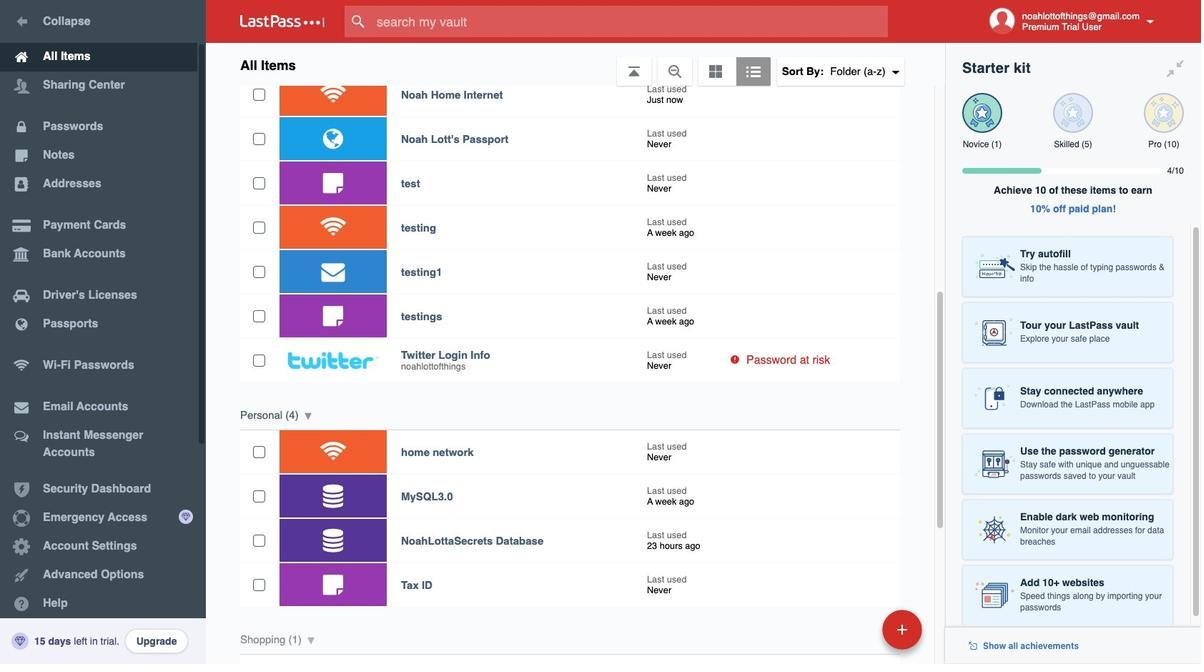 Task type: describe. For each thing, give the bounding box(es) containing it.
Search search field
[[345, 6, 916, 37]]

vault options navigation
[[206, 43, 945, 86]]

lastpass image
[[240, 15, 325, 28]]

main navigation navigation
[[0, 0, 206, 664]]



Task type: locate. For each thing, give the bounding box(es) containing it.
new item element
[[784, 609, 927, 650]]

new item navigation
[[784, 606, 931, 664]]

search my vault text field
[[345, 6, 916, 37]]



